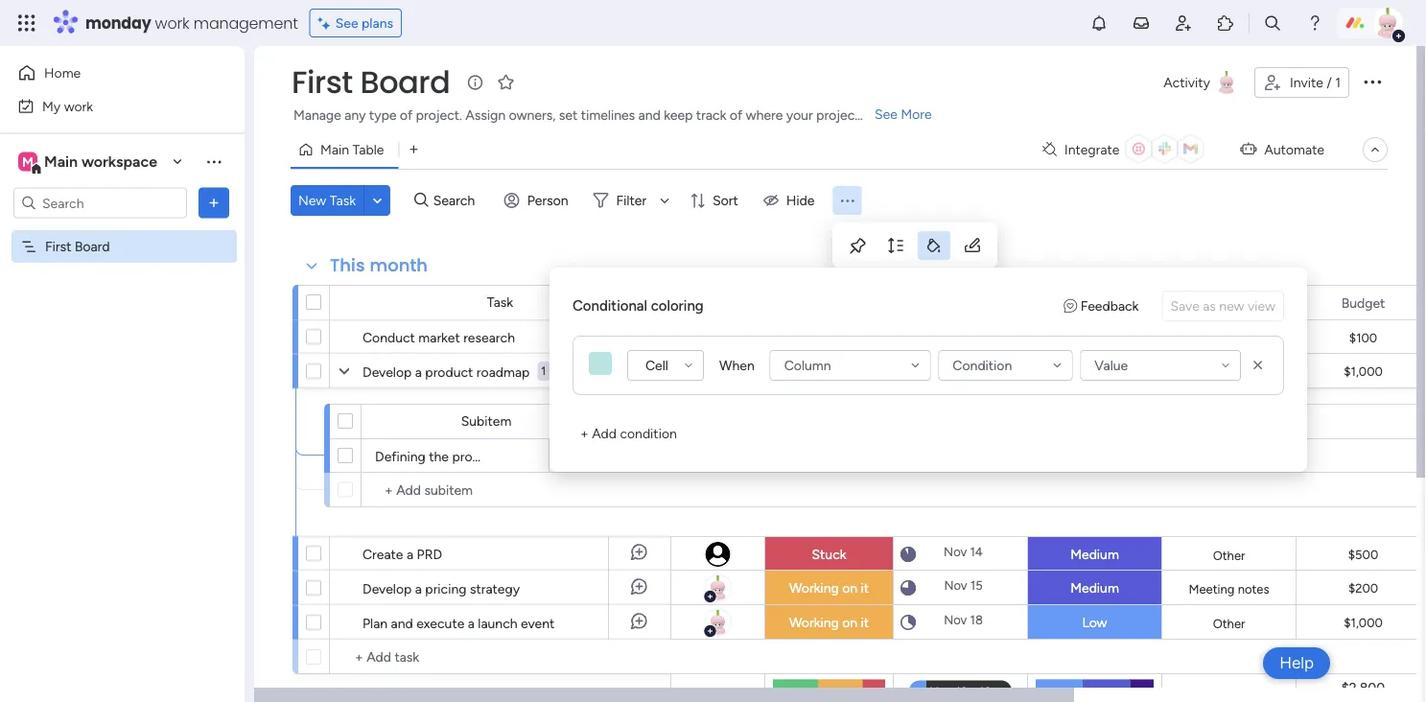 Task type: vqa. For each thing, say whether or not it's contained in the screenshot.
Added
no



Task type: locate. For each thing, give the bounding box(es) containing it.
0 horizontal spatial board
[[75, 238, 110, 255]]

person button
[[497, 185, 580, 216]]

owner field up when
[[693, 292, 743, 313]]

1 vertical spatial low
[[1082, 614, 1108, 631]]

1 horizontal spatial 1
[[1335, 74, 1341, 91]]

task right new
[[330, 192, 356, 209]]

new task button
[[291, 185, 364, 216]]

1 working on it from the top
[[789, 580, 869, 596]]

board down search in workspace field
[[75, 238, 110, 255]]

0 vertical spatial working on it
[[789, 580, 869, 596]]

owner up when
[[698, 294, 738, 311]]

see left more
[[875, 106, 898, 122]]

action items
[[1194, 331, 1265, 346]]

owner up milestones.
[[638, 413, 679, 430]]

and down + add condition
[[607, 448, 629, 464]]

0 vertical spatial and
[[639, 107, 661, 123]]

0 horizontal spatial of
[[400, 107, 413, 123]]

$100
[[1349, 330, 1378, 346]]

done left v2 done deadline icon
[[813, 363, 845, 379]]

1 vertical spatial task
[[487, 294, 513, 310]]

work right my
[[64, 98, 93, 114]]

0 vertical spatial $1,000
[[1344, 364, 1383, 379]]

more
[[901, 106, 932, 122]]

first board list box
[[0, 226, 245, 522]]

1 vertical spatial notes
[[1238, 581, 1270, 597]]

2 notes from the top
[[1238, 581, 1270, 597]]

meeting notes
[[1189, 365, 1270, 380], [1189, 581, 1270, 597]]

autopilot image
[[1241, 136, 1257, 161]]

develop down create
[[363, 580, 412, 597]]

create a prd
[[363, 546, 442, 562]]

1 vertical spatial meeting
[[1189, 581, 1235, 597]]

task up research
[[487, 294, 513, 310]]

1 vertical spatial other
[[1213, 616, 1245, 631]]

0 vertical spatial it
[[861, 580, 869, 596]]

0 vertical spatial working
[[789, 580, 839, 596]]

1 vertical spatial owner field
[[634, 411, 683, 432]]

your
[[786, 107, 813, 123]]

notes up help button
[[1238, 581, 1270, 597]]

2 done from the top
[[813, 363, 845, 379]]

0 vertical spatial work
[[155, 12, 189, 34]]

workspace image
[[18, 151, 37, 172]]

a for pricing
[[415, 580, 422, 597]]

1 vertical spatial it
[[861, 614, 869, 631]]

nov
[[944, 328, 968, 343], [944, 361, 968, 377], [944, 544, 967, 560], [944, 578, 967, 593], [944, 612, 967, 628]]

see left plans
[[335, 15, 358, 31]]

2 on from the top
[[842, 614, 858, 631]]

1 inside 'button'
[[541, 364, 546, 378]]

set
[[559, 107, 578, 123]]

2 low from the top
[[1082, 614, 1108, 631]]

notes
[[1211, 294, 1248, 311]]

0 vertical spatial task
[[330, 192, 356, 209]]

1 right /
[[1335, 74, 1341, 91]]

nov left 14
[[944, 544, 967, 560]]

first
[[292, 61, 353, 104], [45, 238, 71, 255]]

invite / 1 button
[[1255, 67, 1350, 98]]

feedback link
[[1064, 296, 1139, 316]]

activity
[[1164, 74, 1211, 91]]

working on it
[[789, 580, 869, 596], [789, 614, 869, 631]]

14
[[970, 544, 983, 560]]

develop
[[363, 364, 412, 380], [363, 580, 412, 597]]

work inside my work button
[[64, 98, 93, 114]]

13
[[971, 361, 983, 377]]

1 horizontal spatial work
[[155, 12, 189, 34]]

a left prd
[[407, 546, 414, 562]]

$1,000
[[1344, 364, 1383, 379], [1344, 615, 1383, 631]]

1 it from the top
[[861, 580, 869, 596]]

main left table
[[320, 141, 349, 158]]

+ add condition button
[[573, 418, 685, 449]]

main inside "workspace selection" element
[[44, 153, 78, 171]]

see inside button
[[335, 15, 358, 31]]

1 horizontal spatial owner field
[[693, 292, 743, 313]]

owner field up milestones.
[[634, 411, 683, 432]]

automate
[[1265, 141, 1325, 158]]

0 horizontal spatial work
[[64, 98, 93, 114]]

1 vertical spatial working on it
[[789, 614, 869, 631]]

Notes field
[[1206, 292, 1252, 313]]

execute
[[416, 615, 465, 631]]

1 on from the top
[[842, 580, 858, 596]]

0 vertical spatial meeting
[[1189, 365, 1235, 380]]

working
[[789, 580, 839, 596], [789, 614, 839, 631]]

Owner field
[[693, 292, 743, 313], [634, 411, 683, 432]]

filter
[[616, 192, 647, 209]]

keep
[[664, 107, 693, 123]]

see plans button
[[310, 9, 402, 37]]

owners,
[[509, 107, 556, 123]]

workspace selection element
[[18, 150, 160, 175]]

1 horizontal spatial owner
[[698, 294, 738, 311]]

2 vertical spatial and
[[391, 615, 413, 631]]

nov for develop a pricing strategy
[[944, 578, 967, 593]]

of right type
[[400, 107, 413, 123]]

1 vertical spatial owner
[[638, 413, 679, 430]]

nov left 13
[[944, 361, 968, 377]]

board inside list box
[[75, 238, 110, 255]]

1 vertical spatial on
[[842, 614, 858, 631]]

main inside 'button'
[[320, 141, 349, 158]]

and right plan
[[391, 615, 413, 631]]

1 vertical spatial done
[[813, 363, 845, 379]]

meeting notes for medium
[[1189, 581, 1270, 597]]

notes down the items
[[1238, 365, 1270, 380]]

save as new view button
[[1162, 291, 1284, 321]]

0 horizontal spatial task
[[330, 192, 356, 209]]

notes
[[1238, 365, 1270, 380], [1238, 581, 1270, 597]]

workspace
[[81, 153, 157, 171]]

first board down search in workspace field
[[45, 238, 110, 255]]

first down search in workspace field
[[45, 238, 71, 255]]

nov 14
[[944, 544, 983, 560]]

0 horizontal spatial main
[[44, 153, 78, 171]]

1 notes from the top
[[1238, 365, 1270, 380]]

save as new view
[[1171, 298, 1276, 314]]

0 vertical spatial notes
[[1238, 365, 1270, 380]]

1 vertical spatial develop
[[363, 580, 412, 597]]

2 meeting from the top
[[1189, 581, 1235, 597]]

defining the product's goals, features, and milestones.
[[375, 448, 700, 464]]

nov left 12 on the right top
[[944, 328, 968, 343]]

nov left "18" on the right of page
[[944, 612, 967, 628]]

1 vertical spatial first
[[45, 238, 71, 255]]

1 button
[[537, 354, 550, 388]]

monday work management
[[85, 12, 298, 34]]

+ Add subitem text field
[[371, 479, 571, 502]]

nov left 15
[[944, 578, 967, 593]]

and left keep at the left of the page
[[639, 107, 661, 123]]

0 vertical spatial first
[[292, 61, 353, 104]]

1 meeting from the top
[[1189, 365, 1235, 380]]

1 meeting notes from the top
[[1189, 365, 1270, 380]]

0 horizontal spatial first
[[45, 238, 71, 255]]

task
[[330, 192, 356, 209], [487, 294, 513, 310]]

1 done from the top
[[813, 330, 845, 346]]

0 vertical spatial meeting notes
[[1189, 365, 1270, 380]]

1 develop from the top
[[363, 364, 412, 380]]

1 vertical spatial work
[[64, 98, 93, 114]]

1 vertical spatial see
[[875, 106, 898, 122]]

1 vertical spatial first board
[[45, 238, 110, 255]]

0 horizontal spatial 1
[[541, 364, 546, 378]]

board up type
[[360, 61, 450, 104]]

0 vertical spatial develop
[[363, 364, 412, 380]]

view
[[1248, 298, 1276, 314]]

1 horizontal spatial first
[[292, 61, 353, 104]]

inbox image
[[1132, 13, 1151, 33]]

meeting for done
[[1189, 365, 1235, 380]]

0 vertical spatial see
[[335, 15, 358, 31]]

invite / 1
[[1290, 74, 1341, 91]]

3 nov from the top
[[944, 544, 967, 560]]

1 horizontal spatial board
[[360, 61, 450, 104]]

$1,000 down $100
[[1344, 364, 1383, 379]]

4 nov from the top
[[944, 578, 967, 593]]

coloring
[[651, 297, 704, 314]]

0 vertical spatial on
[[842, 580, 858, 596]]

18
[[970, 612, 983, 628]]

first board up type
[[292, 61, 450, 104]]

0 vertical spatial low
[[1082, 330, 1108, 346]]

1 vertical spatial meeting notes
[[1189, 581, 1270, 597]]

a left product
[[415, 364, 422, 380]]

owner
[[698, 294, 738, 311], [638, 413, 679, 430]]

done for conduct market research
[[813, 330, 845, 346]]

1 right the roadmap
[[541, 364, 546, 378]]

column
[[784, 357, 831, 374]]

2 meeting notes from the top
[[1189, 581, 1270, 597]]

1 horizontal spatial see
[[875, 106, 898, 122]]

0 vertical spatial 1
[[1335, 74, 1341, 91]]

Priority field
[[1069, 292, 1121, 313]]

meeting notes for done
[[1189, 365, 1270, 380]]

work for my
[[64, 98, 93, 114]]

budget
[[1342, 294, 1386, 311]]

goals,
[[512, 448, 547, 464]]

main right "workspace" icon
[[44, 153, 78, 171]]

0 vertical spatial medium
[[1071, 546, 1119, 563]]

0 horizontal spatial first board
[[45, 238, 110, 255]]

1 inside "button"
[[1335, 74, 1341, 91]]

help button
[[1263, 647, 1330, 679]]

1 vertical spatial medium
[[1071, 580, 1119, 596]]

2 of from the left
[[730, 107, 743, 123]]

search everything image
[[1263, 13, 1283, 33]]

medium
[[1071, 546, 1119, 563], [1071, 580, 1119, 596]]

board
[[360, 61, 450, 104], [75, 238, 110, 255]]

the
[[429, 448, 449, 464]]

first up manage
[[292, 61, 353, 104]]

stuck
[[812, 546, 847, 563]]

0 vertical spatial other
[[1213, 548, 1245, 563]]

develop down conduct
[[363, 364, 412, 380]]

filter button
[[586, 185, 676, 216]]

meeting
[[1189, 365, 1235, 380], [1189, 581, 1235, 597]]

1 horizontal spatial and
[[607, 448, 629, 464]]

$200
[[1349, 581, 1379, 596]]

2 $1,000 from the top
[[1344, 615, 1383, 631]]

main table
[[320, 141, 384, 158]]

a left pricing
[[415, 580, 422, 597]]

pricing
[[425, 580, 467, 597]]

new task
[[298, 192, 356, 209]]

of right track
[[730, 107, 743, 123]]

project
[[816, 107, 860, 123]]

a left launch at the bottom left of page
[[468, 615, 475, 631]]

main
[[320, 141, 349, 158], [44, 153, 78, 171]]

home button
[[12, 58, 206, 88]]

low
[[1082, 330, 1108, 346], [1082, 614, 1108, 631]]

high
[[1081, 363, 1109, 379]]

option
[[0, 229, 245, 233]]

0 vertical spatial board
[[360, 61, 450, 104]]

work right monday
[[155, 12, 189, 34]]

assign
[[466, 107, 506, 123]]

Budget field
[[1337, 292, 1390, 313]]

0 vertical spatial owner field
[[693, 292, 743, 313]]

m
[[22, 153, 34, 170]]

done up 'column' in the bottom right of the page
[[813, 330, 845, 346]]

1 horizontal spatial of
[[730, 107, 743, 123]]

as
[[1203, 298, 1216, 314]]

help image
[[1306, 13, 1325, 33]]

This month field
[[325, 253, 433, 278]]

create
[[363, 546, 403, 562]]

remove sort image
[[1249, 356, 1268, 375]]

2 working on it from the top
[[789, 614, 869, 631]]

v2 done deadline image
[[901, 362, 916, 380]]

dapulse integrations image
[[1043, 142, 1057, 157]]

$1,000 down $200
[[1344, 615, 1383, 631]]

1 vertical spatial $1,000
[[1344, 615, 1383, 631]]

and
[[639, 107, 661, 123], [607, 448, 629, 464], [391, 615, 413, 631]]

main for main table
[[320, 141, 349, 158]]

0 vertical spatial first board
[[292, 61, 450, 104]]

a for prd
[[407, 546, 414, 562]]

1 vertical spatial working
[[789, 614, 839, 631]]

0 horizontal spatial owner
[[638, 413, 679, 430]]

1 horizontal spatial main
[[320, 141, 349, 158]]

develop a product roadmap
[[363, 364, 530, 380]]

2 nov from the top
[[944, 361, 968, 377]]

0 vertical spatial done
[[813, 330, 845, 346]]

angle down image
[[373, 193, 382, 208]]

new
[[298, 192, 326, 209]]

0 horizontal spatial see
[[335, 15, 358, 31]]

milestones.
[[632, 448, 700, 464]]

collapse board header image
[[1368, 142, 1383, 157]]

1 horizontal spatial task
[[487, 294, 513, 310]]

2 develop from the top
[[363, 580, 412, 597]]

1 vertical spatial 1
[[541, 364, 546, 378]]

ruby anderson image
[[1373, 8, 1403, 38]]

1 vertical spatial board
[[75, 238, 110, 255]]

1 nov from the top
[[944, 328, 968, 343]]



Task type: describe. For each thing, give the bounding box(es) containing it.
add to favorites image
[[496, 72, 515, 92]]

0 horizontal spatial and
[[391, 615, 413, 631]]

product's
[[452, 448, 509, 464]]

add view image
[[410, 143, 418, 157]]

meeting for medium
[[1189, 581, 1235, 597]]

sort
[[713, 192, 738, 209]]

market
[[419, 329, 460, 345]]

strategy
[[470, 580, 520, 597]]

table
[[353, 141, 384, 158]]

2 other from the top
[[1213, 616, 1245, 631]]

/
[[1327, 74, 1332, 91]]

1 of from the left
[[400, 107, 413, 123]]

$2,800
[[1342, 679, 1385, 695]]

5 nov from the top
[[944, 612, 967, 628]]

prd
[[417, 546, 442, 562]]

feedback
[[1081, 298, 1139, 314]]

v2 overdue deadline image
[[901, 329, 916, 347]]

Search in workspace field
[[40, 192, 160, 214]]

v2 search image
[[414, 190, 429, 211]]

1 low from the top
[[1082, 330, 1108, 346]]

nov for develop a product roadmap
[[944, 361, 968, 377]]

0 vertical spatial owner
[[698, 294, 738, 311]]

2 it from the top
[[861, 614, 869, 631]]

main workspace
[[44, 153, 157, 171]]

notes for medium
[[1238, 581, 1270, 597]]

1 horizontal spatial first board
[[292, 61, 450, 104]]

priority
[[1074, 294, 1116, 311]]

nov 13
[[944, 361, 983, 377]]

arrow down image
[[653, 189, 676, 212]]

this month
[[330, 253, 428, 278]]

any
[[345, 107, 366, 123]]

items
[[1234, 331, 1265, 346]]

develop for develop a product roadmap
[[363, 364, 412, 380]]

1 vertical spatial and
[[607, 448, 629, 464]]

2 horizontal spatial and
[[639, 107, 661, 123]]

launch
[[478, 615, 518, 631]]

cell
[[646, 357, 669, 374]]

action
[[1194, 331, 1231, 346]]

options image
[[1361, 70, 1384, 93]]

options image
[[204, 193, 224, 212]]

new
[[1220, 298, 1245, 314]]

select product image
[[17, 13, 36, 33]]

nov 12
[[944, 328, 983, 343]]

develop for develop a pricing strategy
[[363, 580, 412, 597]]

my work button
[[12, 91, 206, 121]]

nov 18
[[944, 612, 983, 628]]

conditional coloring
[[573, 297, 704, 314]]

my work
[[42, 98, 93, 114]]

conduct
[[363, 329, 415, 345]]

monday
[[85, 12, 151, 34]]

product
[[425, 364, 473, 380]]

person
[[527, 192, 568, 209]]

done for develop a product roadmap
[[813, 363, 845, 379]]

1 working from the top
[[789, 580, 839, 596]]

1 medium from the top
[[1071, 546, 1119, 563]]

manage
[[294, 107, 341, 123]]

+
[[580, 425, 589, 442]]

first board inside list box
[[45, 238, 110, 255]]

a for product
[[415, 364, 422, 380]]

sort button
[[682, 185, 750, 216]]

home
[[44, 65, 81, 81]]

invite members image
[[1174, 13, 1193, 33]]

0 horizontal spatial owner field
[[634, 411, 683, 432]]

subitem
[[461, 413, 512, 429]]

first inside first board list box
[[45, 238, 71, 255]]

First Board field
[[287, 61, 455, 104]]

value
[[1095, 357, 1128, 374]]

timelines
[[581, 107, 635, 123]]

task inside the new task button
[[330, 192, 356, 209]]

work for monday
[[155, 12, 189, 34]]

+ add condition
[[580, 425, 677, 442]]

plan and execute a launch event
[[363, 615, 555, 631]]

2 medium from the top
[[1071, 580, 1119, 596]]

integrate
[[1065, 141, 1120, 158]]

type
[[369, 107, 397, 123]]

show board description image
[[464, 73, 487, 92]]

manage any type of project. assign owners, set timelines and keep track of where your project stands.
[[294, 107, 906, 123]]

workspace options image
[[204, 152, 224, 171]]

see plans
[[335, 15, 393, 31]]

add
[[592, 425, 617, 442]]

1 other from the top
[[1213, 548, 1245, 563]]

defining
[[375, 448, 426, 464]]

main table button
[[291, 134, 398, 165]]

see more link
[[873, 105, 934, 124]]

12
[[971, 328, 983, 343]]

main for main workspace
[[44, 153, 78, 171]]

stands.
[[863, 107, 906, 123]]

hide button
[[756, 185, 826, 216]]

1 $1,000 from the top
[[1344, 364, 1383, 379]]

features,
[[550, 448, 603, 464]]

roadmap
[[477, 364, 530, 380]]

2 working from the top
[[789, 614, 839, 631]]

research
[[463, 329, 515, 345]]

v2 user feedback image
[[1064, 298, 1077, 314]]

management
[[194, 12, 298, 34]]

project.
[[416, 107, 462, 123]]

this
[[330, 253, 365, 278]]

$500
[[1348, 547, 1379, 563]]

help
[[1280, 653, 1314, 673]]

15
[[971, 578, 983, 593]]

hide
[[786, 192, 815, 209]]

notifications image
[[1090, 13, 1109, 33]]

invite
[[1290, 74, 1324, 91]]

conduct market research
[[363, 329, 515, 345]]

condition
[[953, 357, 1012, 374]]

menu image
[[838, 191, 857, 210]]

Search field
[[429, 187, 486, 214]]

plan
[[363, 615, 388, 631]]

my
[[42, 98, 61, 114]]

nov for conduct market research
[[944, 328, 968, 343]]

plans
[[362, 15, 393, 31]]

when
[[719, 357, 755, 374]]

see more
[[875, 106, 932, 122]]

save
[[1171, 298, 1200, 314]]

+ Add task text field
[[340, 646, 662, 669]]

see for see plans
[[335, 15, 358, 31]]

track
[[696, 107, 727, 123]]

apps image
[[1216, 13, 1236, 33]]

see for see more
[[875, 106, 898, 122]]

notes for done
[[1238, 365, 1270, 380]]

activity button
[[1156, 67, 1247, 98]]



